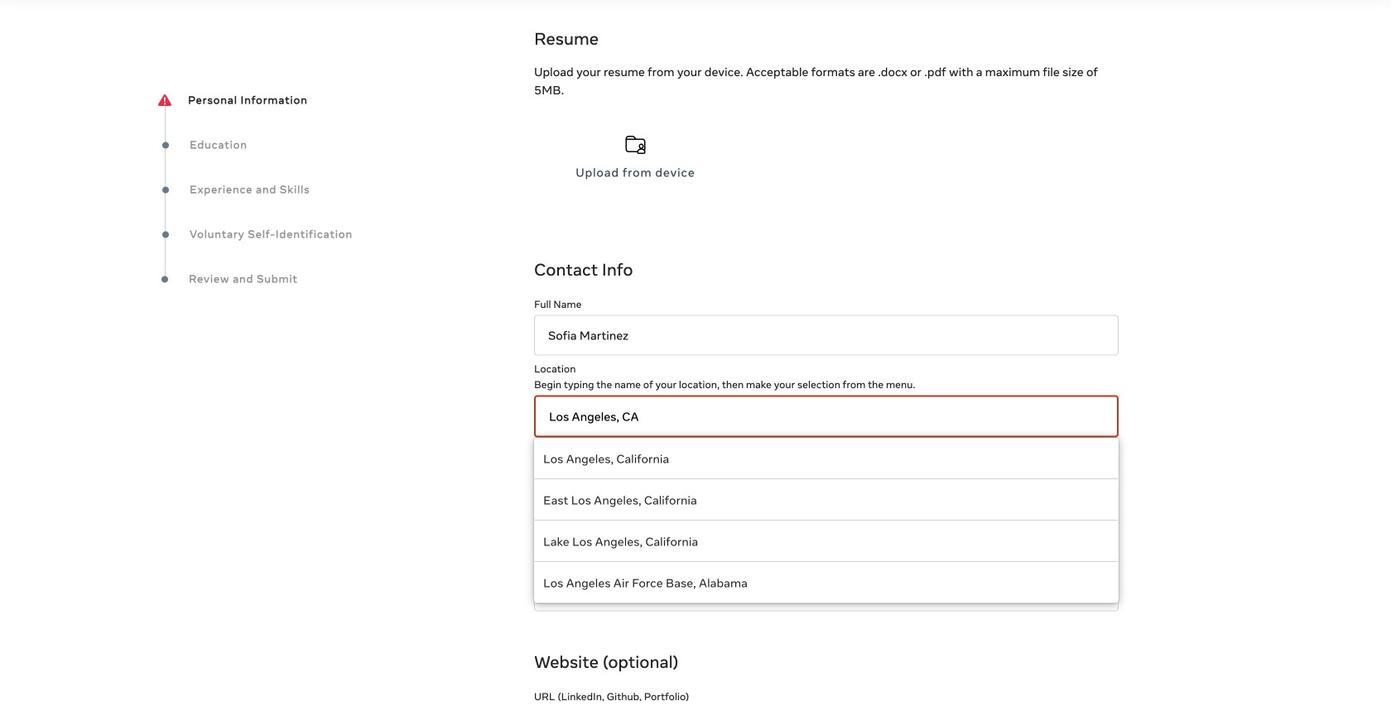 Task type: vqa. For each thing, say whether or not it's contained in the screenshot.
EMAIL text box on the bottom of the page
yes



Task type: describe. For each thing, give the bounding box(es) containing it.
Email text field
[[534, 484, 1119, 525]]

Location text field
[[534, 396, 1119, 438]]

Phone text field
[[534, 571, 1119, 612]]

Full Name text field
[[534, 315, 1119, 356]]



